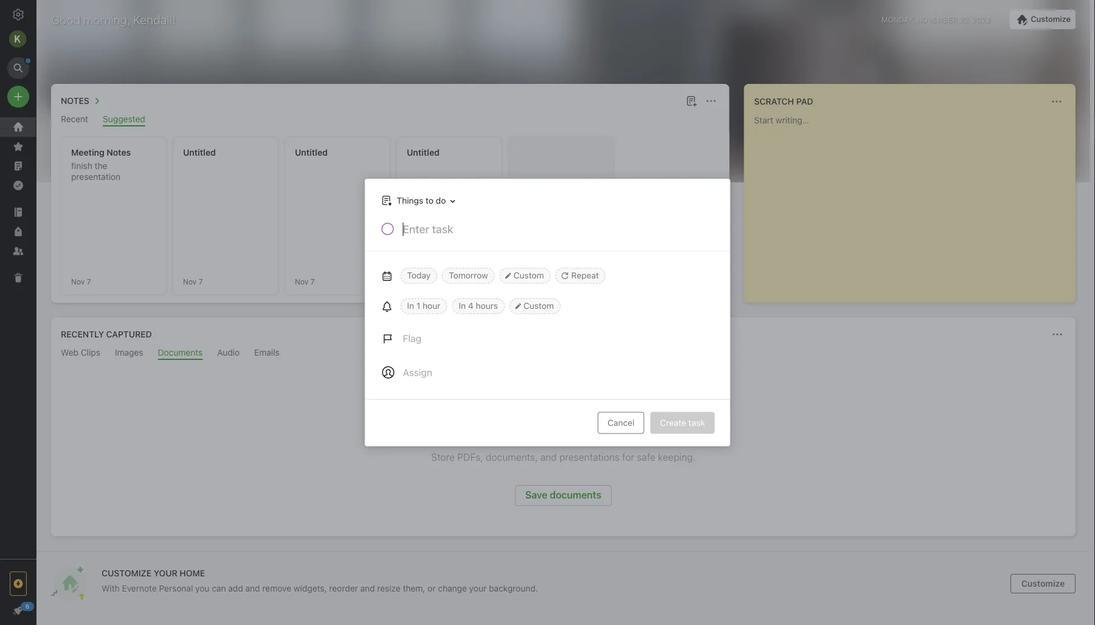 Task type: locate. For each thing, give the bounding box(es) containing it.
in 1 hour button
[[400, 298, 447, 314]]

0 vertical spatial tab list
[[54, 114, 727, 126]]

1 tab list from the top
[[54, 114, 727, 126]]

and right "add"
[[245, 583, 260, 593]]

tab list containing web clips
[[54, 348, 1073, 360]]

custom for tomorrow
[[514, 270, 544, 280]]

1 nov 7 from the left
[[71, 277, 91, 286]]

custom button
[[500, 268, 551, 284], [510, 298, 561, 314]]

3 untitled from the left
[[407, 147, 440, 157]]

to
[[426, 195, 434, 205]]

with
[[102, 583, 120, 593]]

web clips
[[61, 348, 100, 358]]

1 vertical spatial tab list
[[54, 348, 1073, 360]]

untitled
[[183, 147, 216, 157], [295, 147, 328, 157], [407, 147, 440, 157]]

in for in 1 hour
[[407, 301, 414, 311]]

1 horizontal spatial notes
[[107, 147, 131, 157]]

1 horizontal spatial in
[[459, 301, 466, 311]]

nov
[[71, 277, 85, 286], [183, 277, 197, 286], [295, 277, 308, 286], [407, 277, 420, 286]]

remove
[[262, 583, 291, 593]]

1 vertical spatial notes
[[107, 147, 131, 157]]

pad
[[796, 96, 813, 106]]

7
[[87, 277, 91, 286], [199, 277, 203, 286], [311, 277, 315, 286], [422, 277, 427, 286]]

in for in 4 hours
[[459, 301, 466, 311]]

create task button
[[650, 412, 715, 434]]

flag
[[403, 333, 421, 344]]

recent tab
[[61, 114, 88, 126]]

scratch pad button
[[752, 94, 813, 109]]

suggested tab
[[103, 114, 145, 126]]

reorder
[[329, 583, 358, 593]]

0 vertical spatial notes
[[61, 96, 89, 106]]

2 untitled from the left
[[295, 147, 328, 157]]

in 1 hour
[[407, 301, 441, 311]]

store pdfs, documents, and presentations for safe keeping.
[[431, 452, 696, 463]]

0 vertical spatial customize button
[[1010, 10, 1076, 29]]

1 horizontal spatial untitled
[[295, 147, 328, 157]]

3 7 from the left
[[311, 277, 315, 286]]

your
[[154, 568, 177, 578]]

nov 7
[[71, 277, 91, 286], [183, 277, 203, 286], [295, 277, 315, 286], [407, 277, 427, 286]]

2 in from the left
[[459, 301, 466, 311]]

notes inside meeting notes finish the presentation
[[107, 147, 131, 157]]

presentation
[[71, 172, 120, 182]]

2 7 from the left
[[199, 277, 203, 286]]

finish
[[71, 161, 92, 171]]

do
[[436, 195, 446, 205]]

1 vertical spatial custom button
[[510, 298, 561, 314]]

tree
[[0, 117, 36, 558]]

0 vertical spatial customize
[[1031, 14, 1071, 24]]

0 vertical spatial custom button
[[500, 268, 551, 284]]

resize
[[377, 583, 401, 593]]

2 things to do button from the left
[[379, 192, 459, 209]]

customize
[[1031, 14, 1071, 24], [1021, 579, 1065, 589]]

notes up recent
[[61, 96, 89, 106]]

1 untitled from the left
[[183, 147, 216, 157]]

personal
[[159, 583, 193, 593]]

clips
[[81, 348, 100, 358]]

documents
[[550, 489, 601, 501]]

notes button
[[58, 94, 104, 108]]

in left 1
[[407, 301, 414, 311]]

2 nov from the left
[[183, 277, 197, 286]]

tomorrow button
[[442, 268, 495, 284]]

0 horizontal spatial untitled
[[183, 147, 216, 157]]

in left 4
[[459, 301, 466, 311]]

0 horizontal spatial notes
[[61, 96, 89, 106]]

custom button for in 4 hours
[[510, 298, 561, 314]]

in 4 hours
[[459, 301, 498, 311]]

web
[[61, 348, 78, 358]]

and left resize
[[360, 583, 375, 593]]

and
[[540, 452, 557, 463], [245, 583, 260, 593], [360, 583, 375, 593]]

things to do button
[[376, 192, 459, 209], [379, 192, 459, 209]]

customize button
[[1010, 10, 1076, 29], [1011, 574, 1076, 594]]

today button
[[400, 268, 437, 284]]

1 in from the left
[[407, 301, 414, 311]]

2 nov 7 from the left
[[183, 277, 203, 286]]

keeping.
[[658, 452, 696, 463]]

custom
[[514, 270, 544, 280], [524, 301, 554, 311]]

tab list
[[54, 114, 727, 126], [54, 348, 1073, 360]]

emails
[[254, 348, 280, 358]]

1 vertical spatial custom
[[524, 301, 554, 311]]

settings image
[[11, 7, 26, 22]]

in 4 hours button
[[452, 298, 505, 314]]

notes up the
[[107, 147, 131, 157]]

tab list containing recent
[[54, 114, 727, 126]]

save documents
[[525, 489, 601, 501]]

the
[[95, 161, 107, 171]]

2 horizontal spatial untitled
[[407, 147, 440, 157]]

hour
[[423, 301, 441, 311]]

and right documents,
[[540, 452, 557, 463]]

custom left repeat button
[[514, 270, 544, 280]]

2 tab list from the top
[[54, 348, 1073, 360]]

assign
[[403, 367, 432, 378]]

custom for in 4 hours
[[524, 301, 554, 311]]

repeat
[[571, 270, 599, 280]]

Go to note or move task field
[[376, 192, 459, 209]]

web clips tab
[[61, 348, 100, 360]]

widgets,
[[294, 583, 327, 593]]

today
[[407, 270, 431, 280]]

recently captured
[[61, 329, 152, 339]]

task
[[689, 418, 705, 428]]

flag button
[[375, 324, 429, 353]]

0 vertical spatial custom
[[514, 270, 544, 280]]

november
[[917, 15, 957, 24]]

meeting
[[71, 147, 104, 157]]

notes
[[61, 96, 89, 106], [107, 147, 131, 157]]

images tab
[[115, 348, 143, 360]]

hours
[[476, 301, 498, 311]]

documents tab
[[158, 348, 203, 360]]

documents,
[[486, 452, 538, 463]]

0 horizontal spatial in
[[407, 301, 414, 311]]

can
[[212, 583, 226, 593]]

in
[[407, 301, 414, 311], [459, 301, 466, 311]]

custom button right hours
[[510, 298, 561, 314]]

presentations
[[559, 452, 620, 463]]

cancel button
[[598, 412, 644, 434]]

custom right hours
[[524, 301, 554, 311]]

custom button down 'enter task' text field
[[500, 268, 551, 284]]

home image
[[11, 120, 26, 134]]



Task type: describe. For each thing, give the bounding box(es) containing it.
cancel
[[608, 418, 635, 428]]

evernote
[[122, 583, 157, 593]]

1 things to do button from the left
[[376, 192, 459, 209]]

emails tab
[[254, 348, 280, 360]]

4 7 from the left
[[422, 277, 427, 286]]

captured
[[106, 329, 152, 339]]

add
[[228, 583, 243, 593]]

1 vertical spatial customize button
[[1011, 574, 1076, 594]]

black friday offer image
[[11, 576, 26, 591]]

change
[[438, 583, 467, 593]]

4 nov 7 from the left
[[407, 277, 427, 286]]

save
[[525, 489, 547, 501]]

suggested
[[103, 114, 145, 124]]

monday, november 20, 2023
[[882, 15, 990, 24]]

images
[[115, 348, 143, 358]]

monday,
[[882, 15, 915, 24]]

customize
[[102, 568, 151, 578]]

customize your home with evernote personal you can add and remove widgets, reorder and resize them, or change your background.
[[102, 568, 538, 593]]

2 horizontal spatial and
[[540, 452, 557, 463]]

or
[[428, 583, 436, 593]]

for
[[622, 452, 634, 463]]

1 nov from the left
[[71, 277, 85, 286]]

create task
[[660, 418, 705, 428]]

tomorrow
[[449, 270, 488, 280]]

audio tab
[[217, 348, 240, 360]]

things to do
[[397, 195, 446, 205]]

20,
[[959, 15, 970, 24]]

create
[[660, 418, 686, 428]]

1 horizontal spatial and
[[360, 583, 375, 593]]

1
[[416, 301, 420, 311]]

scratch pad
[[754, 96, 813, 106]]

1 vertical spatial customize
[[1021, 579, 1065, 589]]

background.
[[489, 583, 538, 593]]

4
[[468, 301, 474, 311]]

4 nov from the left
[[407, 277, 420, 286]]

meeting notes finish the presentation
[[71, 147, 131, 182]]

save documents button
[[515, 485, 612, 506]]

scratch
[[754, 96, 794, 106]]

things
[[397, 195, 423, 205]]

tab list for recently captured
[[54, 348, 1073, 360]]

recently
[[61, 329, 104, 339]]

repeat button
[[556, 268, 606, 284]]

audio
[[217, 348, 240, 358]]

good
[[51, 12, 80, 26]]

notes inside button
[[61, 96, 89, 106]]

your
[[469, 583, 487, 593]]

tab list for notes
[[54, 114, 727, 126]]

home
[[180, 568, 205, 578]]

safe
[[637, 452, 656, 463]]

good morning, kendall!
[[51, 12, 175, 26]]

3 nov 7 from the left
[[295, 277, 315, 286]]

documents
[[158, 348, 203, 358]]

store
[[431, 452, 455, 463]]

Start writing… text field
[[754, 115, 1075, 292]]

2023
[[972, 15, 990, 24]]

1 7 from the left
[[87, 277, 91, 286]]

0 horizontal spatial and
[[245, 583, 260, 593]]

recently captured button
[[58, 327, 152, 342]]

custom button for tomorrow
[[500, 268, 551, 284]]

pdfs,
[[457, 452, 483, 463]]

them,
[[403, 583, 425, 593]]

morning,
[[83, 12, 130, 26]]

recent
[[61, 114, 88, 124]]

kendall!
[[133, 12, 175, 26]]

you
[[195, 583, 209, 593]]

assign button
[[375, 358, 440, 387]]

Enter task text field
[[402, 222, 715, 242]]

3 nov from the left
[[295, 277, 308, 286]]



Task type: vqa. For each thing, say whether or not it's contained in the screenshot.
SEARCH BOX in the Main "element"
no



